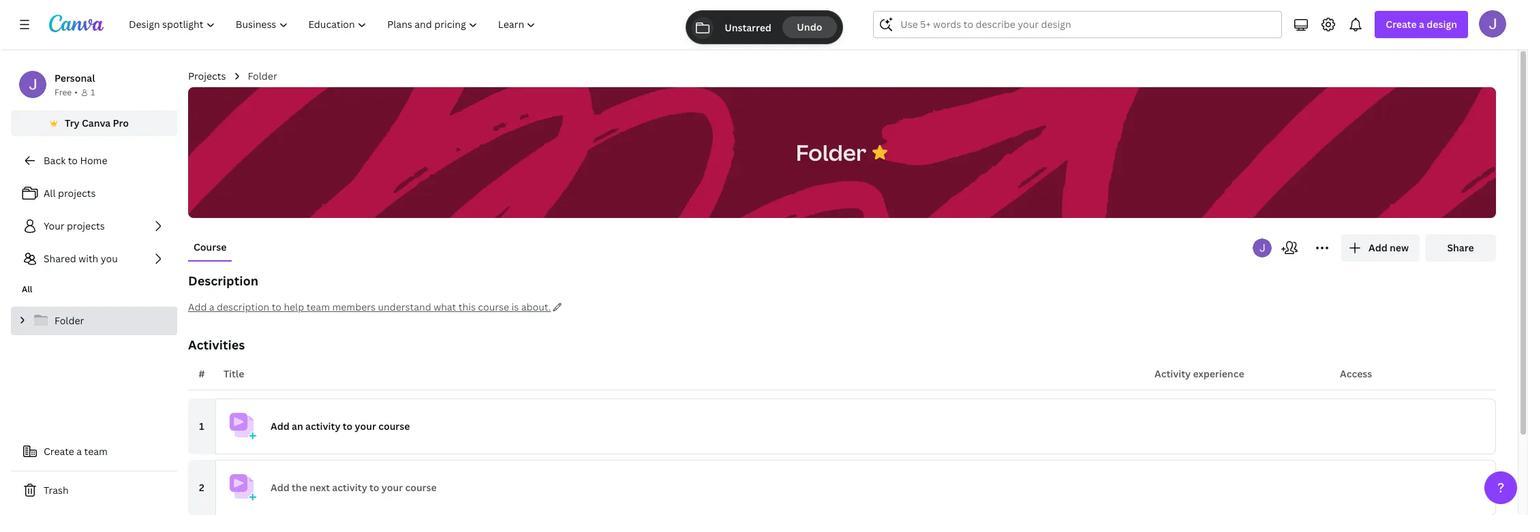 Task type: locate. For each thing, give the bounding box(es) containing it.
add the next activity to your course
[[271, 481, 437, 494]]

add down description
[[188, 301, 207, 314]]

free •
[[55, 87, 78, 98]]

activity experience
[[1155, 368, 1245, 381]]

members
[[332, 301, 376, 314]]

2 horizontal spatial a
[[1420, 18, 1425, 31]]

projects for your projects
[[67, 220, 105, 233]]

projects down back to home
[[58, 187, 96, 200]]

folder button
[[789, 131, 874, 174]]

team
[[307, 301, 330, 314], [84, 445, 108, 458]]

folder
[[248, 70, 277, 83], [796, 137, 867, 167], [55, 314, 84, 327]]

0 horizontal spatial team
[[84, 445, 108, 458]]

1 vertical spatial folder link
[[11, 307, 177, 335]]

folder inside button
[[796, 137, 867, 167]]

folder link right projects link
[[248, 69, 277, 84]]

shared with you link
[[11, 245, 177, 273]]

team up the trash link
[[84, 445, 108, 458]]

add
[[1369, 241, 1388, 254], [188, 301, 207, 314], [271, 420, 290, 433], [271, 481, 290, 494]]

a for design
[[1420, 18, 1425, 31]]

1 vertical spatial your
[[382, 481, 403, 494]]

2 vertical spatial folder
[[55, 314, 84, 327]]

0 vertical spatial create
[[1387, 18, 1417, 31]]

1 vertical spatial team
[[84, 445, 108, 458]]

your
[[355, 420, 376, 433], [382, 481, 403, 494]]

a inside button
[[209, 301, 215, 314]]

1 horizontal spatial all
[[44, 187, 56, 200]]

all
[[44, 187, 56, 200], [22, 284, 32, 295]]

1
[[91, 87, 95, 98], [199, 420, 204, 433]]

description
[[217, 301, 270, 314]]

2 horizontal spatial folder
[[796, 137, 867, 167]]

add inside button
[[188, 301, 207, 314]]

your projects
[[44, 220, 105, 233]]

create left design
[[1387, 18, 1417, 31]]

1 horizontal spatial create
[[1387, 18, 1417, 31]]

1 vertical spatial projects
[[67, 220, 105, 233]]

activity right an
[[306, 420, 341, 433]]

1 horizontal spatial your
[[382, 481, 403, 494]]

list
[[11, 180, 177, 273]]

add left the
[[271, 481, 290, 494]]

0 horizontal spatial your
[[355, 420, 376, 433]]

what
[[434, 301, 456, 314]]

your
[[44, 220, 65, 233]]

a for description
[[209, 301, 215, 314]]

course inside dropdown button
[[379, 420, 410, 433]]

1 vertical spatial 1
[[199, 420, 204, 433]]

create
[[1387, 18, 1417, 31], [44, 445, 74, 458]]

a
[[1420, 18, 1425, 31], [209, 301, 215, 314], [77, 445, 82, 458]]

0 horizontal spatial a
[[77, 445, 82, 458]]

0 horizontal spatial folder link
[[11, 307, 177, 335]]

course
[[478, 301, 509, 314], [379, 420, 410, 433], [405, 481, 437, 494]]

0 vertical spatial activity
[[306, 420, 341, 433]]

to left help
[[272, 301, 282, 314]]

1 vertical spatial activity
[[332, 481, 367, 494]]

Search search field
[[901, 12, 1256, 38]]

activity
[[306, 420, 341, 433], [332, 481, 367, 494]]

0 vertical spatial a
[[1420, 18, 1425, 31]]

team inside button
[[307, 301, 330, 314]]

activity right next
[[332, 481, 367, 494]]

add an activity to your course
[[271, 420, 410, 433]]

to right an
[[343, 420, 353, 433]]

create inside button
[[44, 445, 74, 458]]

home
[[80, 154, 107, 167]]

a inside button
[[77, 445, 82, 458]]

all for all
[[22, 284, 32, 295]]

0 vertical spatial all
[[44, 187, 56, 200]]

create a team
[[44, 445, 108, 458]]

add for add new
[[1369, 241, 1388, 254]]

add for add an activity to your course
[[271, 420, 290, 433]]

create up trash
[[44, 445, 74, 458]]

0 vertical spatial folder link
[[248, 69, 277, 84]]

understand
[[378, 301, 431, 314]]

1 down #
[[199, 420, 204, 433]]

pro
[[113, 117, 129, 130]]

2 vertical spatial a
[[77, 445, 82, 458]]

0 vertical spatial projects
[[58, 187, 96, 200]]

undo
[[797, 20, 822, 33]]

you
[[101, 252, 118, 265]]

0 horizontal spatial all
[[22, 284, 32, 295]]

0 vertical spatial your
[[355, 420, 376, 433]]

create inside "dropdown button"
[[1387, 18, 1417, 31]]

course
[[194, 241, 227, 254]]

1 vertical spatial folder
[[796, 137, 867, 167]]

1 horizontal spatial a
[[209, 301, 215, 314]]

projects inside 'link'
[[67, 220, 105, 233]]

1 vertical spatial a
[[209, 301, 215, 314]]

create for create a team
[[44, 445, 74, 458]]

status
[[686, 11, 842, 44]]

a down description
[[209, 301, 215, 314]]

design
[[1427, 18, 1458, 31]]

None search field
[[874, 11, 1283, 38]]

all for all projects
[[44, 187, 56, 200]]

share
[[1448, 241, 1475, 254]]

1 vertical spatial all
[[22, 284, 32, 295]]

create a team button
[[11, 438, 177, 466]]

back to home
[[44, 154, 107, 167]]

add new
[[1369, 241, 1409, 254]]

1 horizontal spatial team
[[307, 301, 330, 314]]

activities
[[188, 337, 245, 353]]

to inside dropdown button
[[343, 420, 353, 433]]

folder link down shared with you link
[[11, 307, 177, 335]]

a inside "dropdown button"
[[1420, 18, 1425, 31]]

2
[[199, 481, 204, 494]]

0 vertical spatial folder
[[248, 70, 277, 83]]

2 vertical spatial course
[[405, 481, 437, 494]]

to
[[68, 154, 78, 167], [272, 301, 282, 314], [343, 420, 353, 433], [370, 481, 379, 494]]

0 horizontal spatial create
[[44, 445, 74, 458]]

add an activity to your course button
[[215, 399, 1497, 455]]

0 vertical spatial course
[[478, 301, 509, 314]]

create for create a design
[[1387, 18, 1417, 31]]

projects
[[58, 187, 96, 200], [67, 220, 105, 233]]

a up the trash link
[[77, 445, 82, 458]]

is
[[512, 301, 519, 314]]

folder link
[[248, 69, 277, 84], [11, 307, 177, 335]]

0 vertical spatial 1
[[91, 87, 95, 98]]

to right back
[[68, 154, 78, 167]]

jacob simon image
[[1480, 10, 1507, 38]]

all projects
[[44, 187, 96, 200]]

1 horizontal spatial folder
[[248, 70, 277, 83]]

this
[[459, 301, 476, 314]]

add left new
[[1369, 241, 1388, 254]]

1 vertical spatial create
[[44, 445, 74, 458]]

a left design
[[1420, 18, 1425, 31]]

1 horizontal spatial folder link
[[248, 69, 277, 84]]

projects right your
[[67, 220, 105, 233]]

the
[[292, 481, 307, 494]]

team right help
[[307, 301, 330, 314]]

1 vertical spatial course
[[379, 420, 410, 433]]

1 right •
[[91, 87, 95, 98]]

create a design button
[[1376, 11, 1469, 38]]

add left an
[[271, 420, 290, 433]]

0 vertical spatial team
[[307, 301, 330, 314]]



Task type: vqa. For each thing, say whether or not it's contained in the screenshot.
Projects LINK
yes



Task type: describe. For each thing, give the bounding box(es) containing it.
projects link
[[188, 69, 226, 84]]

undo button
[[782, 16, 837, 38]]

add for add the next activity to your course
[[271, 481, 290, 494]]

1 horizontal spatial 1
[[199, 420, 204, 433]]

trash
[[44, 484, 69, 497]]

about.
[[521, 301, 551, 314]]

trash link
[[11, 477, 177, 505]]

experience
[[1194, 368, 1245, 381]]

all projects link
[[11, 180, 177, 207]]

projects
[[188, 70, 226, 83]]

list containing all projects
[[11, 180, 177, 273]]

try canva pro
[[65, 117, 129, 130]]

to right next
[[370, 481, 379, 494]]

top level navigation element
[[120, 11, 548, 38]]

•
[[74, 87, 78, 98]]

0 horizontal spatial 1
[[91, 87, 95, 98]]

status containing undo
[[686, 11, 842, 44]]

a for team
[[77, 445, 82, 458]]

access
[[1341, 368, 1373, 381]]

to inside button
[[272, 301, 282, 314]]

back
[[44, 154, 66, 167]]

add a description to help team members understand what this course is about. button
[[188, 300, 1497, 315]]

add new button
[[1342, 235, 1420, 262]]

new
[[1390, 241, 1409, 254]]

team inside button
[[84, 445, 108, 458]]

description
[[188, 273, 258, 289]]

projects for all projects
[[58, 187, 96, 200]]

free
[[55, 87, 72, 98]]

0 horizontal spatial folder
[[55, 314, 84, 327]]

an
[[292, 420, 303, 433]]

course button
[[188, 235, 232, 260]]

activity inside add an activity to your course dropdown button
[[306, 420, 341, 433]]

personal
[[55, 72, 95, 85]]

unstarred
[[725, 21, 771, 34]]

your projects link
[[11, 213, 177, 240]]

create a design
[[1387, 18, 1458, 31]]

next
[[310, 481, 330, 494]]

course inside button
[[478, 301, 509, 314]]

shared with you
[[44, 252, 118, 265]]

your inside dropdown button
[[355, 420, 376, 433]]

back to home link
[[11, 147, 177, 175]]

try canva pro button
[[11, 110, 177, 136]]

add a description to help team members understand what this course is about.
[[188, 301, 551, 314]]

try
[[65, 117, 80, 130]]

title
[[224, 368, 244, 381]]

shared
[[44, 252, 76, 265]]

canva
[[82, 117, 111, 130]]

with
[[79, 252, 98, 265]]

#
[[199, 368, 205, 381]]

share button
[[1426, 235, 1497, 262]]

help
[[284, 301, 304, 314]]

add for add a description to help team members understand what this course is about.
[[188, 301, 207, 314]]

activity
[[1155, 368, 1191, 381]]



